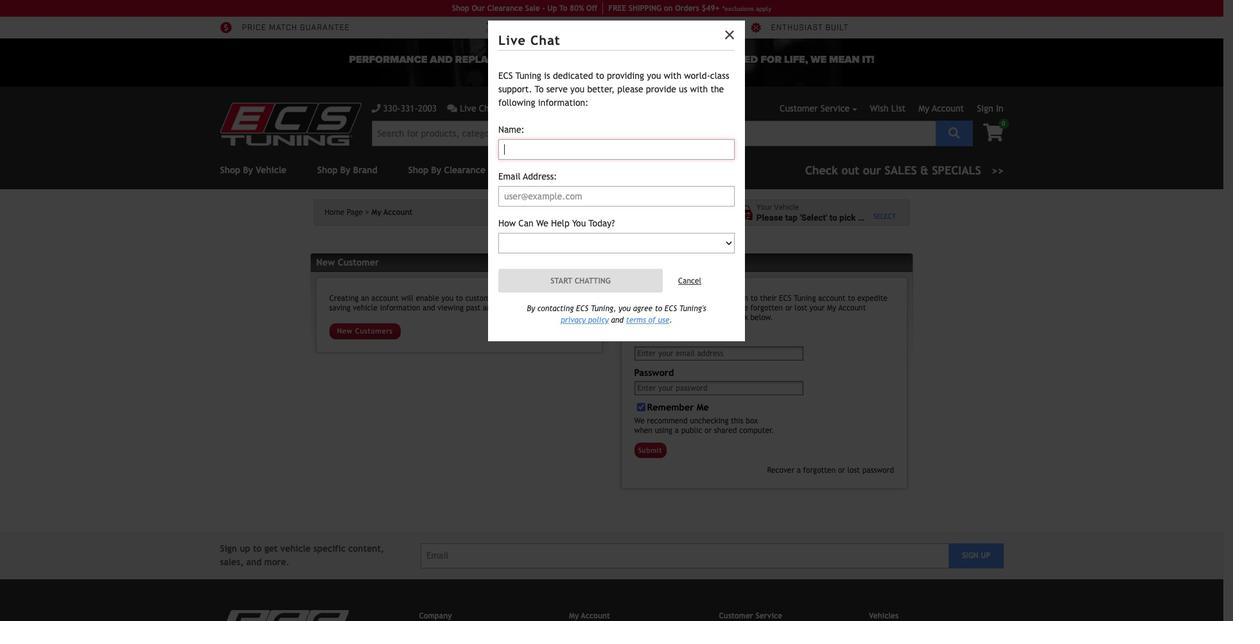 Task type: describe. For each thing, give the bounding box(es) containing it.
comments image
[[447, 104, 457, 113]]

1 vertical spatial with
[[690, 84, 708, 94]]

sales & specials link
[[805, 162, 1004, 179]]

or inside returning customers should login to their ecs tuning account to expedite the ordering process. if you have forgotten or lost your my account password please click on the link below.
[[785, 304, 793, 313]]

in
[[996, 103, 1004, 114]]

tuning inside returning customers should login to their ecs tuning account to expedite the ordering process. if you have forgotten or lost your my account password please click on the link below.
[[794, 294, 816, 303]]

enthusiast built
[[771, 23, 849, 33]]

privacy policy link
[[561, 316, 609, 325]]

wish list link
[[870, 103, 906, 114]]

-
[[542, 4, 545, 13]]

wish list
[[870, 103, 906, 114]]

enthusiast
[[771, 23, 823, 33]]

wish
[[870, 103, 889, 114]]

and down customize
[[483, 304, 496, 313]]

shop our clearance sale - up to 80% off
[[452, 4, 598, 13]]

Search text field
[[372, 121, 936, 146]]

lifetime
[[507, 23, 544, 33]]

by for brand
[[340, 165, 351, 175]]

web
[[520, 294, 534, 303]]

by
[[577, 294, 585, 303]]

privacy
[[561, 316, 586, 325]]

1 vertical spatial lost
[[848, 467, 860, 476]]

tap
[[785, 212, 798, 223]]

price match guarantee link
[[220, 22, 350, 33]]

expedite
[[858, 294, 888, 303]]

account inside returning customers should login to their ecs tuning account to expedite the ordering process. if you have forgotten or lost your my account password please click on the link below.
[[818, 294, 846, 303]]

built
[[826, 23, 849, 33]]

2003
[[418, 103, 437, 114]]

returning for live chat
[[621, 257, 664, 268]]

Remember Me checkbox
[[637, 404, 645, 412]]

1 vertical spatial the
[[634, 304, 646, 313]]

class
[[710, 71, 730, 81]]

when
[[634, 426, 653, 435]]

you right help at top
[[572, 218, 586, 229]]

Email email field
[[421, 544, 949, 569]]

select link
[[874, 212, 896, 221]]

better,
[[587, 84, 615, 94]]

sign for sign up
[[962, 552, 979, 561]]

by contacting ecs tuning, you agree to ecs tuning's privacy policy and terms of use .
[[527, 305, 706, 325]]

how
[[499, 218, 516, 229]]

shop by brand link
[[317, 165, 377, 175]]

your inside creating an account will enable you to customize your web experience by saving vehicle information and viewing past and present orders.
[[503, 294, 518, 303]]

dedicated
[[553, 71, 593, 81]]

customer for returning customer
[[666, 257, 708, 268]]

vehicle inside sign up to get vehicle specific content, sales, and more.
[[280, 544, 311, 555]]

content,
[[348, 544, 384, 555]]

new customers link
[[329, 324, 401, 340]]

past
[[466, 304, 481, 313]]

user@example.com email field
[[499, 186, 735, 207]]

support.
[[499, 84, 532, 94]]

lifetime replacement program banner image
[[535, 44, 688, 76]]

orders.
[[526, 304, 551, 313]]

login
[[732, 294, 749, 303]]

new customer
[[316, 257, 379, 268]]

returning customer
[[621, 257, 708, 268]]

sales & specials
[[885, 164, 981, 177]]

tuning,
[[591, 305, 616, 314]]

name:
[[499, 125, 525, 135]]

free
[[609, 4, 627, 13]]

brand
[[353, 165, 377, 175]]

customize
[[466, 294, 500, 303]]

unchecking
[[690, 417, 729, 426]]

have
[[732, 304, 748, 313]]

returning customers should login to their ecs tuning account to expedite the ordering process. if you have forgotten or lost your my account password please click on the link below.
[[634, 294, 888, 322]]

a for vehicle
[[858, 212, 863, 223]]

to left expedite
[[848, 294, 855, 303]]

up
[[548, 4, 557, 13]]

me
[[697, 402, 709, 413]]

serve
[[546, 84, 568, 94]]

email address:
[[499, 172, 557, 182]]

forgotten inside returning customers should login to their ecs tuning account to expedite the ordering process. if you have forgotten or lost your my account password please click on the link below.
[[751, 304, 783, 313]]

tuning's
[[679, 305, 706, 314]]

how can we help you today?
[[499, 218, 615, 229]]

select
[[874, 212, 896, 220]]

support
[[571, 23, 609, 33]]

0 link
[[973, 119, 1009, 143]]

information
[[380, 304, 420, 313]]

new customers
[[337, 327, 393, 336]]

email for email address
[[634, 333, 658, 343]]

2 ecs tuning image from the top
[[220, 611, 349, 622]]

box
[[746, 417, 758, 426]]

sign up button
[[949, 544, 1004, 569]]

on inside returning customers should login to their ecs tuning account to expedite the ordering process. if you have forgotten or lost your my account password please click on the link below.
[[711, 313, 720, 322]]

sales
[[885, 164, 917, 177]]

2 vertical spatial a
[[797, 467, 801, 476]]

you inside returning customers should login to their ecs tuning account to expedite the ordering process. if you have forgotten or lost your my account password please click on the link below.
[[718, 304, 730, 313]]

to inside by contacting ecs tuning, you agree to ecs tuning's privacy policy and terms of use .
[[655, 305, 662, 314]]

new for new customers
[[337, 327, 353, 336]]

*exclusions apply link
[[722, 4, 772, 13]]

0 vertical spatial with
[[664, 71, 682, 81]]

up for sign up
[[981, 552, 991, 561]]

account inside creating an account will enable you to customize your web experience by saving vehicle information and viewing past and present orders.
[[372, 294, 399, 303]]

Email Address email field
[[634, 347, 803, 361]]

2 vertical spatial the
[[722, 313, 733, 322]]

remember me
[[647, 402, 709, 413]]

click
[[693, 313, 709, 322]]

please inside ecs tuning is dedicated to providing you with world-class support. to serve you better, please provide us with the following information:
[[618, 84, 643, 94]]

ecs tuning is dedicated to providing you with world-class support. to serve you better, please provide us with the following information:
[[499, 71, 730, 108]]

80%
[[570, 4, 584, 13]]

tech
[[547, 23, 568, 33]]

to inside creating an account will enable you to customize your web experience by saving vehicle information and viewing past and present orders.
[[456, 294, 463, 303]]

1 ecs tuning image from the top
[[220, 103, 361, 146]]

chat for live chat document
[[531, 33, 561, 48]]

sign for sign up to get vehicle specific content, sales, and more.
[[220, 544, 237, 555]]

to inside your vehicle please tap 'select' to pick a vehicle
[[830, 212, 837, 223]]

and inside by contacting ecs tuning, you agree to ecs tuning's privacy policy and terms of use .
[[611, 316, 624, 325]]

home page link
[[325, 208, 369, 217]]

phone image
[[372, 104, 381, 113]]

your vehicle please tap 'select' to pick a vehicle
[[757, 203, 893, 223]]

2 horizontal spatial customer
[[719, 613, 754, 622]]

330-
[[383, 103, 401, 114]]

home
[[325, 208, 345, 217]]

330-331-2003
[[383, 103, 437, 114]]

link
[[736, 313, 748, 322]]

use
[[658, 316, 670, 325]]

0 horizontal spatial my account
[[372, 208, 413, 217]]

you inside creating an account will enable you to customize your web experience by saving vehicle information and viewing past and present orders.
[[442, 294, 454, 303]]

ordering
[[648, 304, 677, 313]]

email for email address:
[[499, 172, 521, 182]]

will
[[401, 294, 414, 303]]

world-
[[684, 71, 710, 81]]

page
[[347, 208, 363, 217]]

*exclusions
[[722, 5, 754, 12]]

lost inside returning customers should login to their ecs tuning account to expedite the ordering process. if you have forgotten or lost your my account password please click on the link below.
[[795, 304, 808, 313]]

please
[[757, 212, 783, 223]]

ecs up '.'
[[665, 305, 677, 314]]

terms of use link
[[626, 316, 670, 325]]

we
[[536, 218, 549, 229]]



Task type: locate. For each thing, give the bounding box(es) containing it.
orders
[[675, 4, 700, 13]]

chat for live chat link at the top of the page
[[479, 103, 498, 114]]

or inside "we recommend unchecking this box when using a public or shared computer."
[[705, 426, 712, 435]]

0 vertical spatial your
[[503, 294, 518, 303]]

and
[[423, 304, 435, 313], [483, 304, 496, 313], [611, 316, 624, 325], [246, 558, 262, 568]]

0 horizontal spatial account
[[372, 294, 399, 303]]

new up creating
[[316, 257, 335, 268]]

lost
[[795, 304, 808, 313], [848, 467, 860, 476]]

can
[[519, 218, 534, 229]]

a inside your vehicle please tap 'select' to pick a vehicle
[[858, 212, 863, 223]]

home page
[[325, 208, 363, 217]]

2 vertical spatial my account
[[569, 613, 610, 622]]

2 horizontal spatial by
[[527, 305, 535, 314]]

up for sign up to get vehicle specific content, sales, and more.
[[240, 544, 250, 555]]

1 vertical spatial a
[[675, 426, 679, 435]]

the inside ecs tuning is dedicated to providing you with world-class support. to serve you better, please provide us with the following information:
[[711, 84, 724, 94]]

0 horizontal spatial to
[[535, 84, 544, 94]]

and down tuning,
[[611, 316, 624, 325]]

please inside returning customers should login to their ecs tuning account to expedite the ordering process. if you have forgotten or lost your my account password please click on the link below.
[[668, 313, 691, 322]]

1 vertical spatial please
[[668, 313, 691, 322]]

1 vertical spatial live chat
[[460, 103, 498, 114]]

1 vertical spatial new
[[337, 327, 353, 336]]

or right 'recover' on the bottom right
[[838, 467, 845, 476]]

331-
[[401, 103, 418, 114]]

of
[[649, 316, 656, 325]]

computer.
[[739, 426, 774, 435]]

1 horizontal spatial by
[[431, 165, 441, 175]]

customer up an
[[338, 257, 379, 268]]

live down shop our clearance sale - up to 80% off
[[499, 33, 526, 48]]

1 horizontal spatial or
[[785, 304, 793, 313]]

0 vertical spatial vehicle
[[865, 212, 893, 223]]

1 horizontal spatial chat
[[531, 33, 561, 48]]

live inside document
[[499, 33, 526, 48]]

live chat document
[[488, 21, 745, 342]]

a right 'recover' on the bottom right
[[797, 467, 801, 476]]

0 horizontal spatial vehicle
[[280, 544, 311, 555]]

to inside ecs tuning is dedicated to providing you with world-class support. to serve you better, please provide us with the following information:
[[596, 71, 604, 81]]

customer left "service" at right bottom
[[719, 613, 754, 622]]

returning inside returning customers should login to their ecs tuning account to expedite the ordering process. if you have forgotten or lost your my account password please click on the link below.
[[634, 294, 668, 303]]

an
[[361, 294, 369, 303]]

ecs inside returning customers should login to their ecs tuning account to expedite the ordering process. if you have forgotten or lost your my account password please click on the link below.
[[779, 294, 792, 303]]

you up terms
[[619, 305, 631, 314]]

a inside "we recommend unchecking this box when using a public or shared computer."
[[675, 426, 679, 435]]

1 vertical spatial returning
[[634, 294, 668, 303]]

ecs tuning image
[[220, 103, 361, 146], [220, 611, 349, 622]]

to left pick
[[830, 212, 837, 223]]

1 vertical spatial ecs tuning image
[[220, 611, 349, 622]]

shop left "brand"
[[317, 165, 338, 175]]

vehicle up more. on the left of page
[[280, 544, 311, 555]]

1 horizontal spatial shop
[[408, 165, 429, 175]]

1 vertical spatial or
[[705, 426, 712, 435]]

1 vertical spatial chat
[[479, 103, 498, 114]]

you
[[647, 71, 661, 81], [571, 84, 585, 94], [572, 218, 586, 229], [442, 294, 454, 303], [718, 304, 730, 313], [619, 305, 631, 314]]

0 vertical spatial live
[[499, 33, 526, 48]]

with up us
[[664, 71, 682, 81]]

by for clearance
[[431, 165, 441, 175]]

price match guarantee
[[242, 23, 350, 33]]

live chat for live chat link at the top of the page
[[460, 103, 498, 114]]

remember
[[647, 402, 694, 413]]

list
[[892, 103, 906, 114]]

password
[[634, 367, 674, 378]]

live chat right comments image
[[460, 103, 498, 114]]

customer service
[[719, 613, 783, 622]]

shop right "brand"
[[408, 165, 429, 175]]

on down "if"
[[711, 313, 720, 322]]

the
[[711, 84, 724, 94], [634, 304, 646, 313], [722, 313, 733, 322]]

0 horizontal spatial tuning
[[516, 71, 541, 81]]

tuning inside ecs tuning is dedicated to providing you with world-class support. to serve you better, please provide us with the following information:
[[516, 71, 541, 81]]

0 horizontal spatial on
[[664, 4, 673, 13]]

by left "brand"
[[340, 165, 351, 175]]

or right have
[[785, 304, 793, 313]]

following
[[499, 98, 535, 108]]

0 horizontal spatial chat
[[479, 103, 498, 114]]

apply
[[756, 5, 772, 12]]

0 vertical spatial tuning
[[516, 71, 541, 81]]

to up 'better,'
[[596, 71, 604, 81]]

1 vertical spatial email
[[634, 333, 658, 343]]

customer for new customer
[[338, 257, 379, 268]]

1 vertical spatial password
[[863, 467, 894, 476]]

creating an account will enable you to customize your web experience by saving vehicle information and viewing past and present orders.
[[329, 294, 585, 313]]

1 horizontal spatial up
[[981, 552, 991, 561]]

ecs up support.
[[499, 71, 513, 81]]

new down saving
[[337, 327, 353, 336]]

to up use
[[655, 305, 662, 314]]

to left "serve"
[[535, 84, 544, 94]]

shop by clearance link
[[408, 165, 486, 175]]

start chatting
[[551, 277, 611, 286]]

service
[[756, 613, 783, 622]]

0 horizontal spatial by
[[340, 165, 351, 175]]

1 horizontal spatial lost
[[848, 467, 860, 476]]

you down the dedicated
[[571, 84, 585, 94]]

0 horizontal spatial live
[[460, 103, 476, 114]]

1 horizontal spatial with
[[690, 84, 708, 94]]

to left get
[[253, 544, 262, 555]]

sign in
[[977, 103, 1004, 114]]

account up 'information'
[[372, 294, 399, 303]]

2 horizontal spatial my account
[[919, 103, 964, 114]]

0 vertical spatial lost
[[795, 304, 808, 313]]

0 vertical spatial forgotten
[[751, 304, 783, 313]]

0 vertical spatial chat
[[531, 33, 561, 48]]

email down terms of use link
[[634, 333, 658, 343]]

and right "sales,"
[[246, 558, 262, 568]]

ship
[[629, 4, 645, 13]]

sales,
[[220, 558, 244, 568]]

2 horizontal spatial a
[[858, 212, 863, 223]]

live chat for live chat document
[[499, 33, 561, 48]]

sign
[[977, 103, 994, 114], [220, 544, 237, 555], [962, 552, 979, 561]]

vehicle right pick
[[865, 212, 893, 223]]

the up terms
[[634, 304, 646, 313]]

and inside sign up to get vehicle specific content, sales, and more.
[[246, 558, 262, 568]]

'select'
[[800, 212, 828, 223]]

sign in link
[[977, 103, 1004, 114]]

price
[[242, 23, 267, 33]]

0 horizontal spatial your
[[503, 294, 518, 303]]

my inside returning customers should login to their ecs tuning account to expedite the ordering process. if you have forgotten or lost your my account password please click on the link below.
[[827, 304, 837, 313]]

live chat inside document
[[499, 33, 561, 48]]

account left expedite
[[818, 294, 846, 303]]

live right comments image
[[460, 103, 476, 114]]

clearance down comments image
[[444, 165, 486, 175]]

sign inside button
[[962, 552, 979, 561]]

to up viewing
[[456, 294, 463, 303]]

live chat
[[499, 33, 561, 48], [460, 103, 498, 114]]

live chat dialog
[[0, 0, 1233, 622]]

1 horizontal spatial live
[[499, 33, 526, 48]]

0 horizontal spatial forgotten
[[751, 304, 783, 313]]

more.
[[264, 558, 290, 568]]

up inside button
[[981, 552, 991, 561]]

up inside sign up to get vehicle specific content, sales, and more.
[[240, 544, 250, 555]]

0 vertical spatial live chat
[[499, 33, 561, 48]]

ecs inside ecs tuning is dedicated to providing you with world-class support. to serve you better, please provide us with the following information:
[[499, 71, 513, 81]]

0 horizontal spatial customer
[[338, 257, 379, 268]]

0 vertical spatial password
[[634, 313, 666, 322]]

email left the address:
[[499, 172, 521, 182]]

start chatting button
[[499, 269, 663, 293]]

their
[[760, 294, 777, 303]]

1 vertical spatial my account
[[372, 208, 413, 217]]

1 horizontal spatial my account
[[569, 613, 610, 622]]

with down world-
[[690, 84, 708, 94]]

0 horizontal spatial password
[[634, 313, 666, 322]]

1 horizontal spatial password
[[863, 467, 894, 476]]

account inside returning customers should login to their ecs tuning account to expedite the ordering process. if you have forgotten or lost your my account password please click on the link below.
[[839, 304, 866, 313]]

customer up the cancel
[[666, 257, 708, 268]]

using
[[655, 426, 673, 435]]

sale
[[525, 4, 540, 13]]

my account
[[919, 103, 964, 114], [372, 208, 413, 217], [569, 613, 610, 622]]

process.
[[679, 304, 708, 313]]

1 horizontal spatial live chat
[[499, 33, 561, 48]]

please down the providing
[[618, 84, 643, 94]]

to left their at the top
[[751, 294, 758, 303]]

vehicle down an
[[353, 304, 378, 313]]

forgotten right 'recover' on the bottom right
[[803, 467, 836, 476]]

1 vertical spatial tuning
[[794, 294, 816, 303]]

0 horizontal spatial lost
[[795, 304, 808, 313]]

below.
[[751, 313, 773, 322]]

new inside new customers link
[[337, 327, 353, 336]]

your inside returning customers should login to their ecs tuning account to expedite the ordering process. if you have forgotten or lost your my account password please click on the link below.
[[810, 304, 825, 313]]

0 horizontal spatial live chat
[[460, 103, 498, 114]]

0 vertical spatial clearance
[[487, 4, 523, 13]]

help
[[551, 218, 570, 229]]

0 vertical spatial on
[[664, 4, 673, 13]]

1 horizontal spatial account
[[818, 294, 846, 303]]

2 vertical spatial vehicle
[[280, 544, 311, 555]]

0 horizontal spatial up
[[240, 544, 250, 555]]

ecs down by
[[576, 305, 589, 314]]

0 vertical spatial please
[[618, 84, 643, 94]]

up
[[240, 544, 250, 555], [981, 552, 991, 561]]

ecs right their at the top
[[779, 294, 792, 303]]

tuning left is at the left top of page
[[516, 71, 541, 81]]

1 horizontal spatial vehicle
[[353, 304, 378, 313]]

the down 'class'
[[711, 84, 724, 94]]

0 vertical spatial ecs tuning image
[[220, 103, 361, 146]]

clearance right our
[[487, 4, 523, 13]]

1 vertical spatial to
[[535, 84, 544, 94]]

lifetime tech support link
[[485, 22, 609, 33]]

1 horizontal spatial clearance
[[487, 4, 523, 13]]

1 vertical spatial forgotten
[[803, 467, 836, 476]]

1 horizontal spatial a
[[797, 467, 801, 476]]

sign for sign in
[[977, 103, 994, 114]]

1 horizontal spatial customer
[[666, 257, 708, 268]]

you up provide
[[647, 71, 661, 81]]

2 horizontal spatial vehicle
[[865, 212, 893, 223]]

1 vertical spatial clearance
[[444, 165, 486, 175]]

Your Name text field
[[499, 139, 735, 160]]

1 account from the left
[[372, 294, 399, 303]]

please down process.
[[668, 313, 691, 322]]

0 horizontal spatial new
[[316, 257, 335, 268]]

0 vertical spatial to
[[560, 4, 568, 13]]

by down 2003
[[431, 165, 441, 175]]

1 horizontal spatial forgotten
[[803, 467, 836, 476]]

1 horizontal spatial tuning
[[794, 294, 816, 303]]

on right the ping
[[664, 4, 673, 13]]

to right 'up'
[[560, 4, 568, 13]]

and down enable
[[423, 304, 435, 313]]

specific
[[313, 544, 346, 555]]

0 horizontal spatial or
[[705, 426, 712, 435]]

new for new customer
[[316, 257, 335, 268]]

sign inside sign up to get vehicle specific content, sales, and more.
[[220, 544, 237, 555]]

a right using at bottom
[[675, 426, 679, 435]]

provide
[[646, 84, 676, 94]]

to inside ecs tuning is dedicated to providing you with world-class support. to serve you better, please provide us with the following information:
[[535, 84, 544, 94]]

please
[[618, 84, 643, 94], [668, 313, 691, 322]]

chat down -
[[531, 33, 561, 48]]

1 vertical spatial your
[[810, 304, 825, 313]]

or
[[785, 304, 793, 313], [705, 426, 712, 435], [838, 467, 845, 476]]

1 vertical spatial live
[[460, 103, 476, 114]]

clearance for our
[[487, 4, 523, 13]]

by down the web
[[527, 305, 535, 314]]

0 horizontal spatial clearance
[[444, 165, 486, 175]]

to
[[560, 4, 568, 13], [535, 84, 544, 94]]

specials
[[932, 164, 981, 177]]

vehicle inside your vehicle please tap 'select' to pick a vehicle
[[865, 212, 893, 223]]

live chat down shop our clearance sale - up to 80% off link
[[499, 33, 561, 48]]

chatting
[[575, 277, 611, 286]]

2 vertical spatial or
[[838, 467, 845, 476]]

shop left our
[[452, 4, 469, 13]]

1 horizontal spatial on
[[711, 313, 720, 322]]

customers
[[670, 294, 705, 303]]

by inside by contacting ecs tuning, you agree to ecs tuning's privacy policy and terms of use .
[[527, 305, 535, 314]]

to inside sign up to get vehicle specific content, sales, and more.
[[253, 544, 262, 555]]

password inside returning customers should login to their ecs tuning account to expedite the ordering process. if you have forgotten or lost your my account password please click on the link below.
[[634, 313, 666, 322]]

live for live chat document
[[499, 33, 526, 48]]

None submit
[[634, 443, 667, 459]]

0 vertical spatial the
[[711, 84, 724, 94]]

we
[[634, 417, 645, 426]]

live for live chat link at the top of the page
[[460, 103, 476, 114]]

the left the link
[[722, 313, 733, 322]]

1 horizontal spatial email
[[634, 333, 658, 343]]

0 vertical spatial my account
[[919, 103, 964, 114]]

password
[[634, 313, 666, 322], [863, 467, 894, 476]]

returning for your vehicle
[[634, 294, 668, 303]]

0 vertical spatial returning
[[621, 257, 664, 268]]

you inside by contacting ecs tuning, you agree to ecs tuning's privacy policy and terms of use .
[[619, 305, 631, 314]]

we recommend unchecking this box when using a public or shared computer.
[[634, 417, 774, 435]]

1 horizontal spatial please
[[668, 313, 691, 322]]

free ship ping on orders $49+ *exclusions apply
[[609, 4, 772, 13]]

sign up
[[962, 552, 991, 561]]

or down unchecking
[[705, 426, 712, 435]]

tuning right their at the top
[[794, 294, 816, 303]]

saving
[[329, 304, 351, 313]]

public
[[681, 426, 702, 435]]

you right "if"
[[718, 304, 730, 313]]

ecs
[[499, 71, 513, 81], [779, 294, 792, 303], [576, 305, 589, 314], [665, 305, 677, 314]]

0 horizontal spatial email
[[499, 172, 521, 182]]

2 horizontal spatial or
[[838, 467, 845, 476]]

Password password field
[[634, 382, 803, 396]]

shop for shop by clearance
[[408, 165, 429, 175]]

0 horizontal spatial shop
[[317, 165, 338, 175]]

shop for shop by brand
[[317, 165, 338, 175]]

get
[[264, 544, 278, 555]]

shop for shop our clearance sale - up to 80% off
[[452, 4, 469, 13]]

company
[[419, 613, 452, 622]]

you up viewing
[[442, 294, 454, 303]]

a right pick
[[858, 212, 863, 223]]

clearance for by
[[444, 165, 486, 175]]

1 horizontal spatial to
[[560, 4, 568, 13]]

1 horizontal spatial new
[[337, 327, 353, 336]]

on
[[664, 4, 673, 13], [711, 313, 720, 322]]

if
[[710, 304, 715, 313]]

0 horizontal spatial a
[[675, 426, 679, 435]]

1 horizontal spatial your
[[810, 304, 825, 313]]

vehicle inside creating an account will enable you to customize your web experience by saving vehicle information and viewing past and present orders.
[[353, 304, 378, 313]]

off
[[587, 4, 598, 13]]

0
[[1002, 120, 1006, 127]]

search image
[[949, 127, 960, 138]]

chat
[[531, 33, 561, 48], [479, 103, 498, 114]]

email inside live chat document
[[499, 172, 521, 182]]

2 account from the left
[[818, 294, 846, 303]]

0 horizontal spatial with
[[664, 71, 682, 81]]

chat inside document
[[531, 33, 561, 48]]

enable
[[416, 294, 439, 303]]

a for public
[[675, 426, 679, 435]]

0 vertical spatial email
[[499, 172, 521, 182]]

1 vertical spatial vehicle
[[353, 304, 378, 313]]

chat left following
[[479, 103, 498, 114]]

recover
[[767, 467, 795, 476]]

.
[[670, 316, 673, 325]]

0 vertical spatial a
[[858, 212, 863, 223]]

forgotten down their at the top
[[751, 304, 783, 313]]

0 horizontal spatial please
[[618, 84, 643, 94]]

shop by clearance
[[408, 165, 486, 175]]

0 vertical spatial new
[[316, 257, 335, 268]]



Task type: vqa. For each thing, say whether or not it's contained in the screenshot.
first ES#3610193 - 80232460891 - MINI UMBRELLA WALKING STICK Umbrella - Coral - Add more MINI style to travels - Genuine MINI - MINI image from left
no



